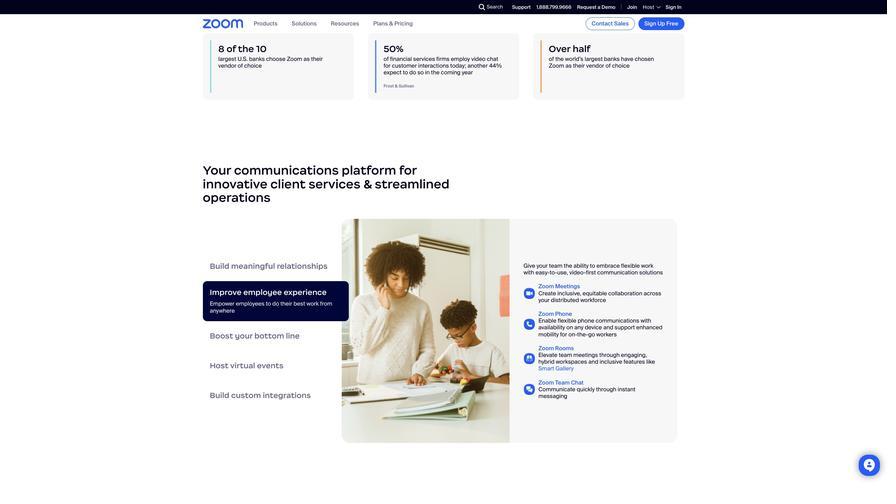Task type: locate. For each thing, give the bounding box(es) containing it.
0 horizontal spatial host
[[210, 361, 229, 371]]

flexible inside zoom phone enable flexible phone communications with availability on any device and support enhanced mobility for on-the-go workers
[[558, 317, 577, 325]]

1 horizontal spatial their
[[311, 55, 323, 63]]

firms
[[437, 55, 450, 63]]

1 vertical spatial your
[[539, 296, 550, 304]]

zoom for zoom meetings
[[539, 283, 554, 290]]

0 horizontal spatial flexible
[[558, 317, 577, 325]]

work right best
[[307, 300, 319, 308]]

to inside "50% of financial services firms employ video chat for customer interactions today; another 44% expect to do so in the coming year"
[[403, 69, 408, 76]]

build custom integrations button
[[203, 381, 349, 411]]

0 horizontal spatial for
[[384, 62, 391, 69]]

team up gallery
[[559, 351, 572, 359]]

boost
[[210, 331, 233, 341]]

give your team the ability to embrace flexible work with easy-to-use, video-first communication solutions
[[524, 262, 663, 276]]

1 banks from the left
[[249, 55, 265, 63]]

request a demo link
[[577, 4, 616, 10]]

build up the 'improve' on the left of page
[[210, 262, 229, 271]]

zoom inside zoom team chat communicate quickly through instant messaging
[[539, 379, 554, 386]]

sign up free link
[[639, 17, 685, 30]]

today;
[[451, 62, 466, 69]]

1 build from the top
[[210, 262, 229, 271]]

0 horizontal spatial services
[[309, 176, 361, 192]]

2 / 5 group
[[342, 219, 678, 443]]

as
[[304, 55, 310, 63], [566, 62, 572, 69]]

join
[[628, 4, 638, 10]]

2 vertical spatial to
[[266, 300, 271, 308]]

team inside give your team the ability to embrace flexible work with easy-to-use, video-first communication solutions
[[549, 262, 563, 270]]

support link
[[512, 4, 531, 10]]

zoom down smart
[[539, 379, 554, 386]]

mother & son in the kitchen image
[[342, 219, 510, 443]]

1 vendor from the left
[[218, 62, 236, 69]]

the inside "over half of the world's largest banks have chosen zoom as their vendor of choice"
[[556, 55, 564, 63]]

choice left chosen
[[612, 62, 630, 69]]

0 horizontal spatial as
[[304, 55, 310, 63]]

expect
[[384, 69, 402, 76]]

another
[[468, 62, 488, 69]]

8
[[218, 43, 225, 55]]

the-
[[578, 331, 589, 338]]

your right zoom meetings logo
[[539, 296, 550, 304]]

the down the over
[[556, 55, 564, 63]]

over half of the world's largest banks have chosen zoom as their vendor of choice
[[549, 43, 654, 69]]

flexible inside give your team the ability to embrace flexible work with easy-to-use, video-first communication solutions
[[621, 262, 640, 270]]

2 vertical spatial for
[[560, 331, 567, 338]]

1 horizontal spatial for
[[399, 163, 417, 178]]

through down workers
[[600, 351, 620, 359]]

for inside your communications platform for innovative client services & streamlined operations
[[399, 163, 417, 178]]

free
[[667, 20, 679, 27]]

and right device
[[604, 324, 614, 331]]

choice inside 8 of the 10 largest u.s. banks choose zoom as their vendor of choice
[[244, 62, 262, 69]]

platform
[[342, 163, 396, 178]]

to for team
[[590, 262, 595, 270]]

banks down the 10
[[249, 55, 265, 63]]

1 horizontal spatial and
[[604, 324, 614, 331]]

0 vertical spatial flexible
[[621, 262, 640, 270]]

device
[[585, 324, 602, 331]]

banks for 8 of the 10
[[249, 55, 265, 63]]

the up u.s.
[[238, 43, 254, 55]]

host inside host virtual events button
[[210, 361, 229, 371]]

0 horizontal spatial do
[[272, 300, 279, 308]]

choice down the 10
[[244, 62, 262, 69]]

mobility
[[539, 331, 559, 338]]

to right ability
[[590, 262, 595, 270]]

tab list containing build meaningful relationships
[[203, 252, 349, 411]]

vendor
[[218, 62, 236, 69], [587, 62, 605, 69]]

your inside button
[[235, 331, 253, 341]]

through for instant
[[596, 386, 617, 393]]

the left ability
[[564, 262, 573, 270]]

services
[[413, 55, 435, 63], [309, 176, 361, 192]]

1 vertical spatial services
[[309, 176, 361, 192]]

1 horizontal spatial host
[[643, 4, 655, 10]]

1 vertical spatial host
[[210, 361, 229, 371]]

plans & pricing
[[373, 20, 413, 27]]

2 build from the top
[[210, 391, 229, 400]]

zoom up availability
[[539, 310, 554, 318]]

1 vertical spatial to
[[590, 262, 595, 270]]

2 vertical spatial your
[[235, 331, 253, 341]]

over
[[549, 43, 571, 55]]

host left virtual
[[210, 361, 229, 371]]

1 vertical spatial &
[[395, 83, 398, 89]]

up
[[658, 20, 665, 27]]

a
[[598, 4, 601, 10]]

zoom team chat link
[[539, 379, 584, 386]]

communications inside zoom phone enable flexible phone communications with availability on any device and support enhanced mobility for on-the-go workers
[[596, 317, 640, 325]]

zoom right choose on the left top of the page
[[287, 55, 302, 63]]

video
[[472, 55, 486, 63]]

2 vertical spatial &
[[364, 176, 372, 192]]

their inside improve employee experience empower employees to do their best work from anywhere
[[281, 300, 292, 308]]

1 horizontal spatial to
[[403, 69, 408, 76]]

1 horizontal spatial work
[[641, 262, 654, 270]]

zoom inside "over half of the world's largest banks have chosen zoom as their vendor of choice"
[[549, 62, 565, 69]]

have
[[621, 55, 634, 63]]

0 vertical spatial communications
[[234, 163, 339, 178]]

build custom integrations
[[210, 391, 311, 400]]

build left custom on the bottom left of page
[[210, 391, 229, 400]]

zoom meetings logo image
[[524, 288, 535, 299]]

zoom meetings link
[[539, 283, 580, 290]]

1 horizontal spatial with
[[641, 317, 652, 325]]

give
[[524, 262, 536, 270]]

work up across
[[641, 262, 654, 270]]

0 vertical spatial do
[[410, 69, 416, 76]]

through inside zoom team chat communicate quickly through instant messaging
[[596, 386, 617, 393]]

2 horizontal spatial to
[[590, 262, 595, 270]]

flexible up on-
[[558, 317, 577, 325]]

1 horizontal spatial do
[[410, 69, 416, 76]]

in
[[678, 4, 682, 10]]

communications inside your communications platform for innovative client services & streamlined operations
[[234, 163, 339, 178]]

2 horizontal spatial their
[[573, 62, 585, 69]]

of inside "50% of financial services firms employ video chat for customer interactions today; another 44% expect to do so in the coming year"
[[384, 55, 389, 63]]

banks left the have
[[604, 55, 620, 63]]

0 vertical spatial services
[[413, 55, 435, 63]]

0 vertical spatial team
[[549, 262, 563, 270]]

build inside build custom integrations button
[[210, 391, 229, 400]]

0 vertical spatial and
[[604, 324, 614, 331]]

join link
[[628, 4, 638, 10]]

largest down half
[[585, 55, 603, 63]]

zoom inside zoom phone enable flexible phone communications with availability on any device and support enhanced mobility for on-the-go workers
[[539, 310, 554, 318]]

zoom inside the zoom meetings create inclusive, equitable collaboration across your distributed workforce
[[539, 283, 554, 290]]

0 horizontal spatial sign
[[645, 20, 657, 27]]

zoom for zoom team chat
[[539, 379, 554, 386]]

hybrid
[[539, 358, 555, 366]]

1 horizontal spatial communications
[[596, 317, 640, 325]]

build inside build meaningful relationships button
[[210, 262, 229, 271]]

0 vertical spatial sign
[[666, 4, 676, 10]]

zoom down easy-
[[539, 283, 554, 290]]

largest
[[218, 55, 236, 63], [585, 55, 603, 63]]

contact sales
[[592, 20, 629, 27]]

your right give
[[537, 262, 548, 270]]

ability
[[574, 262, 589, 270]]

2 vendor from the left
[[587, 62, 605, 69]]

first
[[586, 269, 596, 276]]

2 horizontal spatial for
[[560, 331, 567, 338]]

through inside zoom rooms elevate team meetings through engaging, hybrid workspaces and inclusive features like smart gallery
[[600, 351, 620, 359]]

through left 'instant'
[[596, 386, 617, 393]]

communication
[[598, 269, 638, 276]]

1 vertical spatial for
[[399, 163, 417, 178]]

do left so
[[410, 69, 416, 76]]

0 vertical spatial work
[[641, 262, 654, 270]]

largest down 8
[[218, 55, 236, 63]]

search
[[487, 4, 503, 10]]

2 largest from the left
[[585, 55, 603, 63]]

1.888.799.9666 link
[[537, 4, 572, 10]]

to for experience
[[266, 300, 271, 308]]

0 vertical spatial to
[[403, 69, 408, 76]]

banks inside "over half of the world's largest banks have chosen zoom as their vendor of choice"
[[604, 55, 620, 63]]

0 horizontal spatial to
[[266, 300, 271, 308]]

1 horizontal spatial services
[[413, 55, 435, 63]]

plans
[[373, 20, 388, 27]]

meetings
[[556, 283, 580, 290]]

choose
[[266, 55, 286, 63]]

0 horizontal spatial banks
[[249, 55, 265, 63]]

streamlined
[[375, 176, 450, 192]]

to inside improve employee experience empower employees to do their best work from anywhere
[[266, 300, 271, 308]]

host for host virtual events
[[210, 361, 229, 371]]

0 vertical spatial &
[[389, 20, 393, 27]]

as down the over
[[566, 62, 572, 69]]

0 horizontal spatial work
[[307, 300, 319, 308]]

smart
[[539, 365, 554, 372]]

0 vertical spatial for
[[384, 62, 391, 69]]

1 horizontal spatial largest
[[585, 55, 603, 63]]

for inside "50% of financial services firms employ video chat for customer interactions today; another 44% expect to do so in the coming year"
[[384, 62, 391, 69]]

zoom phone logo image
[[524, 319, 535, 330]]

2 horizontal spatial &
[[395, 83, 398, 89]]

customer
[[392, 62, 417, 69]]

1 vertical spatial and
[[589, 358, 599, 366]]

0 vertical spatial your
[[537, 262, 548, 270]]

zoom rooms logo image
[[524, 353, 535, 364]]

sign for sign in
[[666, 4, 676, 10]]

availability
[[539, 324, 565, 331]]

flexible right embrace at the right
[[621, 262, 640, 270]]

and left inclusive
[[589, 358, 599, 366]]

1 choice from the left
[[244, 62, 262, 69]]

0 horizontal spatial largest
[[218, 55, 236, 63]]

support
[[615, 324, 635, 331]]

build meaningful relationships
[[210, 262, 328, 271]]

and inside zoom phone enable flexible phone communications with availability on any device and support enhanced mobility for on-the-go workers
[[604, 324, 614, 331]]

0 horizontal spatial with
[[524, 269, 534, 276]]

1 vertical spatial build
[[210, 391, 229, 400]]

pricing
[[395, 20, 413, 27]]

products
[[254, 20, 278, 27]]

1 vertical spatial work
[[307, 300, 319, 308]]

vendor inside 8 of the 10 largest u.s. banks choose zoom as their vendor of choice
[[218, 62, 236, 69]]

sullivan
[[399, 83, 414, 89]]

your inside give your team the ability to embrace flexible work with easy-to-use, video-first communication solutions
[[537, 262, 548, 270]]

1 horizontal spatial flexible
[[621, 262, 640, 270]]

zoom inside zoom rooms elevate team meetings through engaging, hybrid workspaces and inclusive features like smart gallery
[[539, 345, 554, 352]]

to right expect
[[403, 69, 408, 76]]

host for host "dropdown button"
[[643, 4, 655, 10]]

workforce
[[581, 296, 606, 304]]

the inside give your team the ability to embrace flexible work with easy-to-use, video-first communication solutions
[[564, 262, 573, 270]]

sign left in
[[666, 4, 676, 10]]

2 choice from the left
[[612, 62, 630, 69]]

zoom for zoom rooms
[[539, 345, 554, 352]]

1 horizontal spatial as
[[566, 62, 572, 69]]

zoom
[[287, 55, 302, 63], [549, 62, 565, 69], [539, 283, 554, 290], [539, 310, 554, 318], [539, 345, 554, 352], [539, 379, 554, 386]]

as right choose on the left top of the page
[[304, 55, 310, 63]]

1 largest from the left
[[218, 55, 236, 63]]

their
[[311, 55, 323, 63], [573, 62, 585, 69], [281, 300, 292, 308]]

1 horizontal spatial choice
[[612, 62, 630, 69]]

1 horizontal spatial vendor
[[587, 62, 605, 69]]

rooms
[[556, 345, 574, 352]]

0 vertical spatial host
[[643, 4, 655, 10]]

None search field
[[453, 1, 481, 13]]

zoom down the over
[[549, 62, 565, 69]]

create
[[539, 290, 556, 297]]

enable
[[539, 317, 557, 325]]

contact sales link
[[586, 17, 635, 30]]

1 vertical spatial communications
[[596, 317, 640, 325]]

zoom for zoom phone
[[539, 310, 554, 318]]

search image
[[479, 4, 485, 10]]

plans & pricing link
[[373, 20, 413, 27]]

0 vertical spatial through
[[600, 351, 620, 359]]

build
[[210, 262, 229, 271], [210, 391, 229, 400]]

with right support
[[641, 317, 652, 325]]

your
[[203, 163, 231, 178]]

build for build custom integrations
[[210, 391, 229, 400]]

0 horizontal spatial choice
[[244, 62, 262, 69]]

flexible
[[621, 262, 640, 270], [558, 317, 577, 325]]

0 horizontal spatial their
[[281, 300, 292, 308]]

1 horizontal spatial &
[[389, 20, 393, 27]]

to
[[403, 69, 408, 76], [590, 262, 595, 270], [266, 300, 271, 308]]

sign left the up
[[645, 20, 657, 27]]

easy-
[[536, 269, 550, 276]]

gallery
[[556, 365, 574, 372]]

your communications platform for innovative client services & streamlined operations
[[203, 163, 450, 206]]

to inside give your team the ability to embrace flexible work with easy-to-use, video-first communication solutions
[[590, 262, 595, 270]]

1 vertical spatial with
[[641, 317, 652, 325]]

0 vertical spatial build
[[210, 262, 229, 271]]

sign up free
[[645, 20, 679, 27]]

with left easy-
[[524, 269, 534, 276]]

1 horizontal spatial banks
[[604, 55, 620, 63]]

through for engaging,
[[600, 351, 620, 359]]

team up zoom meetings link
[[549, 262, 563, 270]]

tab list
[[203, 252, 349, 411]]

0 horizontal spatial communications
[[234, 163, 339, 178]]

the right in at top
[[431, 69, 440, 76]]

0 horizontal spatial &
[[364, 176, 372, 192]]

zoom up hybrid
[[539, 345, 554, 352]]

0 horizontal spatial and
[[589, 358, 599, 366]]

work inside improve employee experience empower employees to do their best work from anywhere
[[307, 300, 319, 308]]

host
[[643, 4, 655, 10], [210, 361, 229, 371]]

1 horizontal spatial sign
[[666, 4, 676, 10]]

your right boost
[[235, 331, 253, 341]]

communications
[[234, 163, 339, 178], [596, 317, 640, 325]]

largest inside 8 of the 10 largest u.s. banks choose zoom as their vendor of choice
[[218, 55, 236, 63]]

collaboration
[[609, 290, 643, 297]]

0 vertical spatial with
[[524, 269, 534, 276]]

1 vertical spatial flexible
[[558, 317, 577, 325]]

do down employee
[[272, 300, 279, 308]]

1 vertical spatial through
[[596, 386, 617, 393]]

host right "join" link
[[643, 4, 655, 10]]

team inside zoom rooms elevate team meetings through engaging, hybrid workspaces and inclusive features like smart gallery
[[559, 351, 572, 359]]

vendor down half
[[587, 62, 605, 69]]

1 vertical spatial sign
[[645, 20, 657, 27]]

video-
[[570, 269, 586, 276]]

with inside zoom phone enable flexible phone communications with availability on any device and support enhanced mobility for on-the-go workers
[[641, 317, 652, 325]]

0 horizontal spatial vendor
[[218, 62, 236, 69]]

vendor left u.s.
[[218, 62, 236, 69]]

2 banks from the left
[[604, 55, 620, 63]]

to down employee
[[266, 300, 271, 308]]

banks inside 8 of the 10 largest u.s. banks choose zoom as their vendor of choice
[[249, 55, 265, 63]]

so
[[418, 69, 424, 76]]

1 vertical spatial do
[[272, 300, 279, 308]]

your for boost your bottom line
[[235, 331, 253, 341]]

zoom inside 8 of the 10 largest u.s. banks choose zoom as their vendor of choice
[[287, 55, 302, 63]]

1 vertical spatial team
[[559, 351, 572, 359]]



Task type: vqa. For each thing, say whether or not it's contained in the screenshot.
2 / 5 group
yes



Task type: describe. For each thing, give the bounding box(es) containing it.
distributed
[[551, 296, 579, 304]]

zoom phone link
[[539, 310, 572, 318]]

zoom phone enable flexible phone communications with availability on any device and support enhanced mobility for on-the-go workers
[[539, 310, 663, 338]]

& for plans
[[389, 20, 393, 27]]

empower
[[210, 300, 235, 308]]

phone
[[556, 310, 572, 318]]

like
[[647, 358, 655, 366]]

demo
[[602, 4, 616, 10]]

your for give your team the ability to embrace flexible work with easy-to-use, video-first communication solutions
[[537, 262, 548, 270]]

solutions button
[[292, 20, 317, 27]]

do inside improve employee experience empower employees to do their best work from anywhere
[[272, 300, 279, 308]]

anywhere
[[210, 307, 235, 315]]

employee
[[243, 288, 282, 297]]

as inside 8 of the 10 largest u.s. banks choose zoom as their vendor of choice
[[304, 55, 310, 63]]

services inside your communications platform for innovative client services & streamlined operations
[[309, 176, 361, 192]]

best
[[294, 300, 305, 308]]

any
[[575, 324, 584, 331]]

chat
[[571, 379, 584, 386]]

do inside "50% of financial services firms employ video chat for customer interactions today; another 44% expect to do so in the coming year"
[[410, 69, 416, 76]]

smart gallery link
[[539, 365, 574, 372]]

for inside zoom phone enable flexible phone communications with availability on any device and support enhanced mobility for on-the-go workers
[[560, 331, 567, 338]]

& for frost
[[395, 83, 398, 89]]

build meaningful relationships button
[[203, 252, 349, 281]]

u.s.
[[238, 55, 248, 63]]

events
[[257, 361, 284, 371]]

elevate
[[539, 351, 558, 359]]

inclusive
[[600, 358, 623, 366]]

search image
[[479, 4, 485, 10]]

employ
[[451, 55, 470, 63]]

year
[[462, 69, 473, 76]]

their inside 8 of the 10 largest u.s. banks choose zoom as their vendor of choice
[[311, 55, 323, 63]]

use,
[[558, 269, 568, 276]]

card label element
[[342, 219, 678, 443]]

largest inside "over half of the world's largest banks have chosen zoom as their vendor of choice"
[[585, 55, 603, 63]]

half
[[573, 43, 591, 55]]

engaging,
[[621, 351, 647, 359]]

workspaces
[[556, 358, 587, 366]]

work inside give your team the ability to embrace flexible work with easy-to-use, video-first communication solutions
[[641, 262, 654, 270]]

boost your bottom line button
[[203, 321, 349, 351]]

on-
[[569, 331, 578, 338]]

support
[[512, 4, 531, 10]]

the inside 8 of the 10 largest u.s. banks choose zoom as their vendor of choice
[[238, 43, 254, 55]]

virtual
[[230, 361, 255, 371]]

host virtual events button
[[203, 351, 349, 381]]

as inside "over half of the world's largest banks have chosen zoom as their vendor of choice"
[[566, 62, 572, 69]]

experience
[[284, 288, 327, 297]]

zoom rooms elevate team meetings through engaging, hybrid workspaces and inclusive features like smart gallery
[[539, 345, 655, 372]]

your inside the zoom meetings create inclusive, equitable collaboration across your distributed workforce
[[539, 296, 550, 304]]

request a demo
[[577, 4, 616, 10]]

frost
[[384, 83, 394, 89]]

communicate
[[539, 386, 576, 393]]

and inside zoom rooms elevate team meetings through engaging, hybrid workspaces and inclusive features like smart gallery
[[589, 358, 599, 366]]

zoom team chat logo image
[[524, 384, 535, 395]]

instant
[[618, 386, 636, 393]]

banks for over half
[[604, 55, 620, 63]]

10
[[256, 43, 267, 55]]

resources
[[331, 20, 359, 27]]

chat
[[487, 55, 499, 63]]

quickly
[[577, 386, 595, 393]]

contact
[[592, 20, 613, 27]]

services inside "50% of financial services firms employ video chat for customer interactions today; another 44% expect to do so in the coming year"
[[413, 55, 435, 63]]

custom
[[231, 391, 261, 400]]

8 of the 10 largest u.s. banks choose zoom as their vendor of choice
[[218, 43, 323, 69]]

zoom team chat communicate quickly through instant messaging
[[539, 379, 636, 400]]

tab list inside tabbed carousel element
[[203, 252, 349, 411]]

meetings
[[574, 351, 598, 359]]

sign in link
[[666, 4, 682, 10]]

build for build meaningful relationships
[[210, 262, 229, 271]]

resources button
[[331, 20, 359, 27]]

50%
[[384, 43, 404, 55]]

improve employee experience empower employees to do their best work from anywhere
[[210, 288, 332, 315]]

on
[[567, 324, 573, 331]]

the inside "50% of financial services firms employ video chat for customer interactions today; another 44% expect to do so in the coming year"
[[431, 69, 440, 76]]

zoom meetings create inclusive, equitable collaboration across your distributed workforce
[[539, 283, 662, 304]]

client
[[271, 176, 306, 192]]

vendor inside "over half of the world's largest banks have chosen zoom as their vendor of choice"
[[587, 62, 605, 69]]

solutions
[[292, 20, 317, 27]]

equitable
[[583, 290, 607, 297]]

in
[[425, 69, 430, 76]]

sales
[[614, 20, 629, 27]]

zoom logo image
[[203, 19, 243, 28]]

meaningful
[[231, 262, 275, 271]]

& inside your communications platform for innovative client services & streamlined operations
[[364, 176, 372, 192]]

with inside give your team the ability to embrace flexible work with easy-to-use, video-first communication solutions
[[524, 269, 534, 276]]

line
[[286, 331, 300, 341]]

50% of financial services firms employ video chat for customer interactions today; another 44% expect to do so in the coming year
[[384, 43, 502, 76]]

host button
[[643, 4, 660, 10]]

choice inside "over half of the world's largest banks have chosen zoom as their vendor of choice"
[[612, 62, 630, 69]]

bottom
[[255, 331, 284, 341]]

to-
[[550, 269, 558, 276]]

sign in
[[666, 4, 682, 10]]

products button
[[254, 20, 278, 27]]

improve
[[210, 288, 242, 297]]

their inside "over half of the world's largest banks have chosen zoom as their vendor of choice"
[[573, 62, 585, 69]]

frost & sullivan
[[384, 83, 414, 89]]

host virtual events
[[210, 361, 284, 371]]

coming
[[441, 69, 461, 76]]

interactions
[[418, 62, 449, 69]]

sign for sign up free
[[645, 20, 657, 27]]

enhanced
[[637, 324, 663, 331]]

1.888.799.9666
[[537, 4, 572, 10]]

inclusive,
[[558, 290, 582, 297]]

innovative
[[203, 176, 268, 192]]

tabbed carousel element
[[2, 219, 685, 443]]

from
[[320, 300, 332, 308]]



